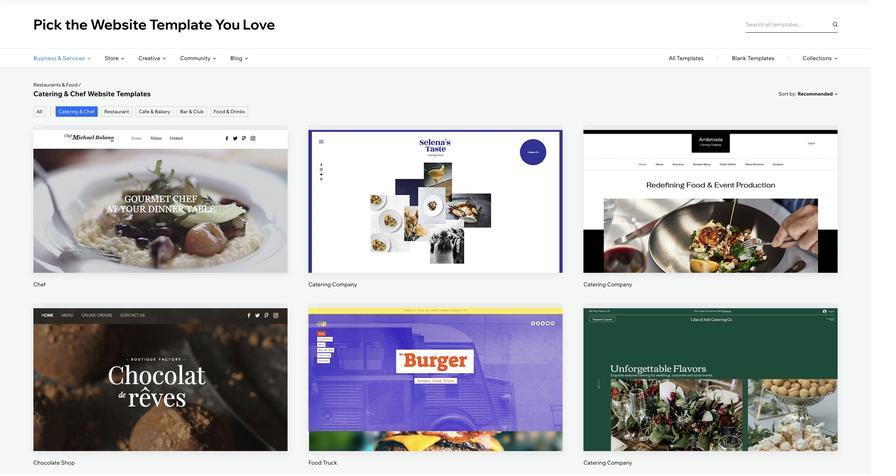 Task type: describe. For each thing, give the bounding box(es) containing it.
truck
[[323, 460, 337, 467]]

0 horizontal spatial templates
[[116, 89, 151, 98]]

Search search field
[[746, 16, 838, 33]]

bar & club link
[[177, 106, 207, 117]]

template
[[149, 15, 212, 33]]

recommended
[[798, 91, 833, 97]]

blog
[[230, 55, 242, 62]]

chocolate shop
[[33, 460, 75, 467]]

& for catering & chef website templates
[[64, 89, 69, 98]]

business
[[33, 55, 57, 62]]

love
[[243, 15, 275, 33]]

& for restaurants & food /
[[62, 82, 65, 88]]

restaurant link
[[101, 106, 132, 117]]

shop
[[61, 460, 75, 467]]

catering & chef website templates - chef image
[[33, 130, 288, 273]]

drinks
[[231, 109, 245, 115]]

catering & chef link
[[56, 106, 98, 117]]

edit inside food truck group
[[430, 366, 441, 373]]

categories. use the left and right arrow keys to navigate the menu element
[[0, 49, 871, 67]]

edit button inside chocolate shop group
[[144, 361, 177, 378]]

creative
[[139, 55, 160, 62]]

restaurants & food link
[[33, 82, 78, 88]]

all for all templates
[[669, 55, 676, 62]]

club
[[193, 109, 204, 115]]

view inside chocolate shop group
[[154, 390, 167, 397]]

all templates
[[669, 55, 704, 62]]

blank templates
[[732, 55, 775, 62]]

community
[[180, 55, 211, 62]]

collections
[[803, 55, 832, 62]]

by:
[[790, 91, 797, 97]]

chef for catering & chef website templates
[[70, 89, 86, 98]]

bakery
[[155, 109, 170, 115]]

all templates link
[[669, 49, 704, 67]]

chocolate shop group
[[33, 304, 288, 467]]

all for all
[[37, 109, 42, 115]]

edit inside chocolate shop group
[[155, 366, 166, 373]]

catering & chef
[[59, 109, 95, 115]]

pick
[[33, 15, 62, 33]]

cafe & bakery
[[139, 109, 170, 115]]

food & drinks
[[214, 109, 245, 115]]

edit button inside food truck group
[[419, 361, 452, 378]]

edit button inside chef group
[[144, 183, 177, 200]]



Task type: locate. For each thing, give the bounding box(es) containing it.
sort
[[779, 91, 789, 97]]

food left drinks
[[214, 109, 225, 115]]

business & services
[[33, 55, 85, 62]]

chef group
[[33, 125, 288, 288]]

catering & chef website templates - chocolate shop image
[[33, 309, 288, 452]]

blank
[[732, 55, 747, 62]]

cafe
[[139, 109, 149, 115]]

& for catering & chef
[[79, 109, 83, 115]]

edit button
[[144, 183, 177, 200], [419, 183, 452, 200], [694, 183, 727, 200], [144, 361, 177, 378], [419, 361, 452, 378], [694, 361, 727, 378]]

food for food truck
[[309, 460, 322, 467]]

cafe & bakery link
[[136, 106, 174, 117]]

company
[[332, 281, 357, 288], [607, 281, 633, 288], [607, 460, 633, 467]]

0 horizontal spatial all
[[37, 109, 42, 115]]

2 horizontal spatial templates
[[748, 55, 775, 62]]

templates
[[677, 55, 704, 62], [748, 55, 775, 62], [116, 89, 151, 98]]

templates for blank templates
[[748, 55, 775, 62]]

all inside 'link'
[[669, 55, 676, 62]]

view inside chef group
[[154, 211, 167, 218]]

0 horizontal spatial food
[[66, 82, 78, 88]]

catering & chef website templates
[[33, 89, 151, 98]]

& down restaurants & food / on the top left of the page
[[64, 89, 69, 98]]

food left 'truck'
[[309, 460, 322, 467]]

& inside categories by subject element
[[58, 55, 61, 62]]

1 vertical spatial website
[[88, 89, 115, 98]]

chef inside group
[[33, 281, 46, 288]]

restaurants & food /
[[33, 82, 81, 88]]

0 vertical spatial food
[[66, 82, 78, 88]]

catering & chef website templates - catering company image
[[309, 130, 563, 273], [584, 130, 838, 273], [584, 309, 838, 452]]

blank templates link
[[732, 49, 775, 67]]

1 horizontal spatial food
[[214, 109, 225, 115]]

food truck group
[[309, 304, 563, 467]]

food
[[66, 82, 78, 88], [214, 109, 225, 115], [309, 460, 322, 467]]

view
[[154, 211, 167, 218], [429, 211, 442, 218], [704, 211, 717, 218], [154, 390, 167, 397], [429, 390, 442, 397], [704, 390, 717, 397]]

website up store
[[90, 15, 147, 33]]

website
[[90, 15, 147, 33], [88, 89, 115, 98]]

view button inside chef group
[[144, 206, 177, 223]]

view button
[[144, 206, 177, 223], [419, 206, 452, 223], [694, 206, 727, 223], [144, 385, 177, 402], [419, 385, 452, 402], [694, 385, 727, 402]]

view button inside food truck group
[[419, 385, 452, 402]]

restaurants
[[33, 82, 61, 88]]

1 horizontal spatial templates
[[677, 55, 704, 62]]

2 vertical spatial food
[[309, 460, 322, 467]]

food for food & drinks
[[214, 109, 225, 115]]

catering company
[[309, 281, 357, 288], [584, 281, 633, 288], [584, 460, 633, 467]]

None search field
[[746, 16, 838, 33]]

chocolate
[[33, 460, 60, 467]]

services
[[63, 55, 85, 62]]

1 vertical spatial all
[[37, 109, 42, 115]]

& right cafe
[[151, 109, 154, 115]]

website up restaurant
[[88, 89, 115, 98]]

1 vertical spatial chef
[[84, 109, 95, 115]]

chef for catering & chef
[[84, 109, 95, 115]]

templates for all templates
[[677, 55, 704, 62]]

2 vertical spatial chef
[[33, 281, 46, 288]]

chef
[[70, 89, 86, 98], [84, 109, 95, 115], [33, 281, 46, 288]]

& left drinks
[[226, 109, 229, 115]]

catering company group
[[309, 125, 563, 288], [584, 125, 838, 288], [584, 304, 838, 467]]

& for bar & club
[[189, 109, 192, 115]]

& right bar in the left top of the page
[[189, 109, 192, 115]]

2 horizontal spatial food
[[309, 460, 322, 467]]

& for cafe & bakery
[[151, 109, 154, 115]]

you
[[215, 15, 240, 33]]

sort by:
[[779, 91, 797, 97]]

catering & chef website templates - food truck image
[[309, 309, 563, 452]]

&
[[58, 55, 61, 62], [62, 82, 65, 88], [64, 89, 69, 98], [79, 109, 83, 115], [151, 109, 154, 115], [189, 109, 192, 115], [226, 109, 229, 115]]

& right restaurants
[[62, 82, 65, 88]]

& for food & drinks
[[226, 109, 229, 115]]

the
[[65, 15, 88, 33]]

edit inside chef group
[[155, 188, 166, 195]]

bar
[[180, 109, 188, 115]]

food truck
[[309, 460, 337, 467]]

& left services
[[58, 55, 61, 62]]

view button inside chocolate shop group
[[144, 385, 177, 402]]

bar & club
[[180, 109, 204, 115]]

/
[[79, 82, 81, 88]]

templates inside all templates 'link'
[[677, 55, 704, 62]]

all
[[669, 55, 676, 62], [37, 109, 42, 115]]

generic categories element
[[669, 49, 838, 67]]

food left /
[[66, 82, 78, 88]]

catering
[[33, 89, 62, 98], [59, 109, 78, 115], [309, 281, 331, 288], [584, 281, 606, 288], [584, 460, 606, 467]]

restaurant
[[104, 109, 129, 115]]

& for business & services
[[58, 55, 61, 62]]

0 vertical spatial website
[[90, 15, 147, 33]]

0 vertical spatial chef
[[70, 89, 86, 98]]

0 vertical spatial all
[[669, 55, 676, 62]]

view inside food truck group
[[429, 390, 442, 397]]

1 vertical spatial food
[[214, 109, 225, 115]]

food inside group
[[309, 460, 322, 467]]

store
[[105, 55, 119, 62]]

edit
[[155, 188, 166, 195], [430, 188, 441, 195], [706, 188, 716, 195], [155, 366, 166, 373], [430, 366, 441, 373], [706, 366, 716, 373]]

1 horizontal spatial all
[[669, 55, 676, 62]]

templates inside "blank templates" "link"
[[748, 55, 775, 62]]

categories by subject element
[[33, 49, 248, 67]]

pick the website template you love
[[33, 15, 275, 33]]

all link
[[33, 106, 45, 117]]

food & drinks link
[[210, 106, 248, 117]]

& down the 'catering & chef website templates'
[[79, 109, 83, 115]]



Task type: vqa. For each thing, say whether or not it's contained in the screenshot.
3rd '→'
no



